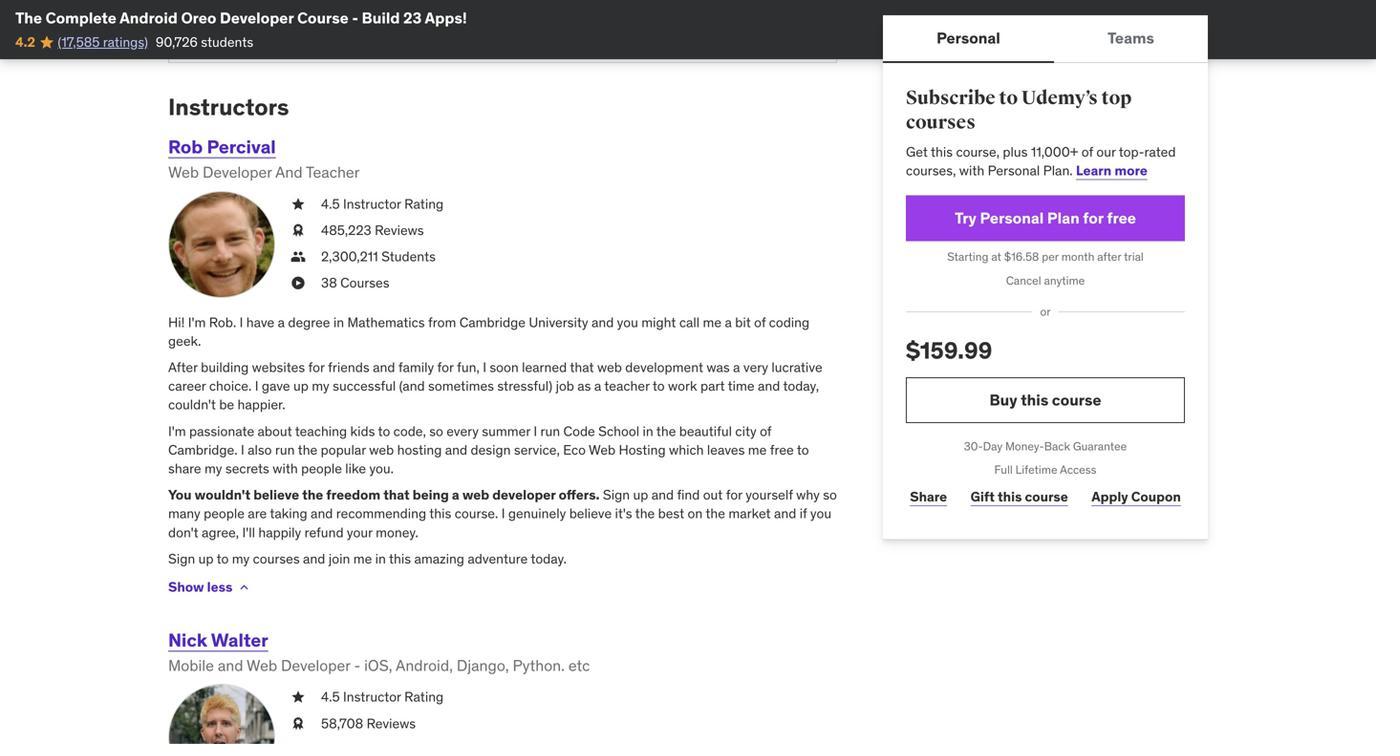 Task type: vqa. For each thing, say whether or not it's contained in the screenshot.
top so
yes



Task type: locate. For each thing, give the bounding box(es) containing it.
1 horizontal spatial in
[[375, 550, 386, 568]]

2 vertical spatial web
[[247, 656, 277, 675]]

back
[[1044, 439, 1070, 454]]

with inside hi! i'm rob. i have a degree in mathematics from cambridge university and you might call me a bit of coding geek. after building websites for friends and family for fun, i soon learned that web development was a very lucrative career choice. i gave up my successful (and sometimes stressful) job as a teacher to work part time and today, couldn't be happier. i'm passionate about teaching kids to code, so every summer i run code school in the beautiful city of cambridge. i also run the popular web hosting and design service, eco web hosting which leaves me free to share my secrets with people like you.
[[273, 460, 298, 477]]

web up teacher
[[597, 359, 622, 376]]

believe inside "sign up and find out for yourself why so many people are taking and recommending this course. i genuinely believe it's the best on the market and if you don't agree, i'll happily refund your money."
[[569, 505, 612, 522]]

0 vertical spatial believe
[[253, 487, 299, 504]]

0 vertical spatial of
[[1082, 143, 1093, 160]]

web
[[168, 162, 199, 182], [589, 441, 616, 459], [247, 656, 277, 675]]

1 vertical spatial sign
[[168, 550, 195, 568]]

3 xsmall image from the top
[[291, 248, 306, 266]]

1 horizontal spatial with
[[959, 162, 985, 179]]

course up the back
[[1052, 390, 1101, 410]]

(17,585 ratings)
[[58, 33, 148, 51]]

0 vertical spatial web
[[168, 162, 199, 182]]

yourself
[[746, 487, 793, 504]]

1 horizontal spatial me
[[703, 314, 722, 331]]

1 vertical spatial you
[[810, 505, 832, 522]]

2,300,211 students
[[321, 248, 436, 265]]

web down the rob on the top of page
[[168, 162, 199, 182]]

coupon
[[1131, 488, 1181, 506]]

4.5 up 58,708
[[321, 689, 340, 706]]

free inside try personal plan for free link
[[1107, 208, 1136, 228]]

so up hosting
[[429, 423, 443, 440]]

0 horizontal spatial run
[[275, 441, 295, 459]]

reviews for nick walter
[[367, 715, 416, 732]]

development
[[625, 359, 703, 376]]

apply coupon
[[1092, 488, 1181, 506]]

find
[[677, 487, 700, 504]]

and up the successful
[[373, 359, 395, 376]]

courses down subscribe
[[906, 111, 976, 134]]

xsmall image for 4.5 instructor rating
[[291, 195, 306, 214]]

course,
[[956, 143, 1000, 160]]

people down wouldn't
[[204, 505, 245, 522]]

design
[[471, 441, 511, 459]]

choice.
[[209, 378, 252, 395]]

- inside nick walter mobile and web developer - ios, android, django, python. etc
[[354, 656, 361, 675]]

rating down android,
[[404, 689, 444, 706]]

2 vertical spatial my
[[232, 550, 250, 568]]

adventure
[[468, 550, 528, 568]]

you inside "sign up and find out for yourself why so many people are taking and recommending this course. i genuinely believe it's the best on the market and if you don't agree, i'll happily refund your money."
[[810, 505, 832, 522]]

a right have
[[278, 314, 285, 331]]

you left might
[[617, 314, 638, 331]]

instructor for walter
[[343, 689, 401, 706]]

show
[[168, 579, 204, 596]]

personal inside button
[[937, 28, 1000, 48]]

sign
[[603, 487, 630, 504], [168, 550, 195, 568]]

1 vertical spatial developer
[[203, 162, 272, 182]]

2 horizontal spatial web
[[589, 441, 616, 459]]

0 horizontal spatial web
[[168, 162, 199, 182]]

2 4.5 instructor rating from the top
[[321, 689, 444, 706]]

plan.
[[1043, 162, 1073, 179]]

you.
[[369, 460, 394, 477]]

2 vertical spatial developer
[[281, 656, 350, 675]]

web up course.
[[462, 487, 489, 504]]

1 vertical spatial 4.5 instructor rating
[[321, 689, 444, 706]]

1 vertical spatial -
[[354, 656, 361, 675]]

0 vertical spatial course
[[1052, 390, 1101, 410]]

fun,
[[457, 359, 480, 376]]

that
[[570, 359, 594, 376], [383, 487, 410, 504]]

the right it's at the left
[[635, 505, 655, 522]]

xsmall image left 2,300,211
[[291, 248, 306, 266]]

2 horizontal spatial web
[[597, 359, 622, 376]]

$159.99 buy this course
[[906, 336, 1101, 410]]

xsmall image
[[236, 580, 252, 595], [291, 688, 306, 707], [291, 715, 306, 733]]

0 vertical spatial reviews
[[375, 222, 424, 239]]

rating for walter
[[404, 689, 444, 706]]

sign inside "sign up and find out for yourself why so many people are taking and recommending this course. i genuinely believe it's the best on the market and if you don't agree, i'll happily refund your money."
[[603, 487, 630, 504]]

believe down offers.
[[569, 505, 612, 522]]

free up after
[[1107, 208, 1136, 228]]

personal up $16.58
[[980, 208, 1044, 228]]

with down course,
[[959, 162, 985, 179]]

1 vertical spatial course
[[1025, 488, 1068, 506]]

full
[[994, 463, 1013, 478]]

1 4.5 from the top
[[321, 195, 340, 213]]

udemy's
[[1021, 86, 1098, 110]]

1 horizontal spatial so
[[823, 487, 837, 504]]

up up show less
[[198, 550, 214, 568]]

career
[[168, 378, 206, 395]]

2 vertical spatial in
[[375, 550, 386, 568]]

i'm right "hi!"
[[188, 314, 206, 331]]

hosting
[[397, 441, 442, 459]]

believe
[[253, 487, 299, 504], [569, 505, 612, 522]]

38
[[321, 274, 337, 292]]

to inside subscribe to udemy's top courses
[[999, 86, 1018, 110]]

i
[[239, 314, 243, 331], [483, 359, 486, 376], [255, 378, 259, 395], [534, 423, 537, 440], [241, 441, 244, 459], [501, 505, 505, 522]]

1 vertical spatial personal
[[988, 162, 1040, 179]]

0 horizontal spatial so
[[429, 423, 443, 440]]

i right rob.
[[239, 314, 243, 331]]

django,
[[457, 656, 509, 675]]

the down out
[[706, 505, 725, 522]]

offers.
[[559, 487, 600, 504]]

1 horizontal spatial up
[[293, 378, 309, 395]]

gave
[[262, 378, 290, 395]]

1 vertical spatial rating
[[404, 689, 444, 706]]

0 vertical spatial people
[[301, 460, 342, 477]]

web
[[597, 359, 622, 376], [369, 441, 394, 459], [462, 487, 489, 504]]

4.5 instructor rating up 58,708 reviews
[[321, 689, 444, 706]]

0 horizontal spatial you
[[617, 314, 638, 331]]

1 vertical spatial web
[[369, 441, 394, 459]]

1 vertical spatial reviews
[[367, 715, 416, 732]]

0 vertical spatial 4.5 instructor rating
[[321, 195, 444, 213]]

30-
[[964, 439, 983, 454]]

that up recommending
[[383, 487, 410, 504]]

xsmall image for 38 courses
[[291, 274, 306, 293]]

today.
[[531, 550, 567, 568]]

developer down percival
[[203, 162, 272, 182]]

free up yourself
[[770, 441, 794, 459]]

reviews for rob percival
[[375, 222, 424, 239]]

2 vertical spatial up
[[198, 550, 214, 568]]

0 horizontal spatial my
[[205, 460, 222, 477]]

i right fun,
[[483, 359, 486, 376]]

1 vertical spatial people
[[204, 505, 245, 522]]

1 vertical spatial so
[[823, 487, 837, 504]]

1 vertical spatial me
[[748, 441, 767, 459]]

1 horizontal spatial courses
[[906, 111, 976, 134]]

or
[[1040, 304, 1051, 319]]

0 vertical spatial rating
[[404, 195, 444, 213]]

1 vertical spatial up
[[633, 487, 648, 504]]

1 vertical spatial free
[[770, 441, 794, 459]]

bit
[[735, 314, 751, 331]]

1 vertical spatial web
[[589, 441, 616, 459]]

1 rating from the top
[[404, 195, 444, 213]]

with right secrets
[[273, 460, 298, 477]]

1 4.5 instructor rating from the top
[[321, 195, 444, 213]]

0 vertical spatial personal
[[937, 28, 1000, 48]]

1 vertical spatial run
[[275, 441, 295, 459]]

4.5 instructor rating for walter
[[321, 689, 444, 706]]

1 horizontal spatial sign
[[603, 487, 630, 504]]

this down money.
[[389, 550, 411, 568]]

0 horizontal spatial me
[[353, 550, 372, 568]]

up down hosting
[[633, 487, 648, 504]]

0 vertical spatial me
[[703, 314, 722, 331]]

this up courses,
[[931, 143, 953, 160]]

i right course.
[[501, 505, 505, 522]]

time
[[728, 378, 755, 395]]

rob percival image
[[168, 191, 275, 298]]

up right gave
[[293, 378, 309, 395]]

this inside "sign up and find out for yourself why so many people are taking and recommending this course. i genuinely believe it's the best on the market and if you don't agree, i'll happily refund your money."
[[429, 505, 451, 522]]

and down walter
[[218, 656, 243, 675]]

course down 'lifetime'
[[1025, 488, 1068, 506]]

reviews up students
[[375, 222, 424, 239]]

lifetime
[[1016, 463, 1058, 478]]

to left udemy's
[[999, 86, 1018, 110]]

a right as
[[594, 378, 601, 395]]

hosting
[[619, 441, 666, 459]]

code
[[563, 423, 595, 440]]

nick walter link
[[168, 629, 268, 652]]

$16.58
[[1004, 249, 1039, 264]]

0 vertical spatial instructor
[[343, 195, 401, 213]]

guarantee
[[1073, 439, 1127, 454]]

join
[[329, 550, 350, 568]]

web inside rob percival web developer and teacher
[[168, 162, 199, 182]]

xsmall image down and
[[291, 195, 306, 214]]

1 vertical spatial believe
[[569, 505, 612, 522]]

rating up students
[[404, 195, 444, 213]]

work
[[668, 378, 697, 395]]

1 vertical spatial instructor
[[343, 689, 401, 706]]

0 vertical spatial -
[[352, 8, 358, 28]]

0 horizontal spatial up
[[198, 550, 214, 568]]

sign up it's at the left
[[603, 487, 630, 504]]

1 vertical spatial that
[[383, 487, 410, 504]]

- left build
[[352, 8, 358, 28]]

1 horizontal spatial my
[[232, 550, 250, 568]]

11,000+
[[1031, 143, 1078, 160]]

run down about
[[275, 441, 295, 459]]

0 vertical spatial courses
[[906, 111, 976, 134]]

0 horizontal spatial with
[[273, 460, 298, 477]]

4.5
[[321, 195, 340, 213], [321, 689, 340, 706]]

refund
[[305, 524, 344, 541]]

2 rating from the top
[[404, 689, 444, 706]]

nick walter mobile and web developer - ios, android, django, python. etc
[[168, 629, 590, 675]]

share
[[168, 460, 201, 477]]

xsmall image
[[291, 195, 306, 214], [291, 221, 306, 240], [291, 248, 306, 266], [291, 274, 306, 293]]

to right kids
[[378, 423, 390, 440]]

xsmall image inside show less button
[[236, 580, 252, 595]]

a left "bit"
[[725, 314, 732, 331]]

4.5 for rob percival
[[321, 195, 340, 213]]

23
[[403, 8, 422, 28]]

learned
[[522, 359, 567, 376]]

this inside '$159.99 buy this course'
[[1021, 390, 1049, 410]]

of left our in the top right of the page
[[1082, 143, 1093, 160]]

1 instructor from the top
[[343, 195, 401, 213]]

- left ios,
[[354, 656, 361, 675]]

2 vertical spatial web
[[462, 487, 489, 504]]

2 instructor from the top
[[343, 689, 401, 706]]

per
[[1042, 249, 1059, 264]]

about
[[258, 423, 292, 440]]

0 vertical spatial you
[[617, 314, 638, 331]]

sign down don't at the bottom of the page
[[168, 550, 195, 568]]

my down "cambridge."
[[205, 460, 222, 477]]

courses down happily
[[253, 550, 300, 568]]

believe up taking
[[253, 487, 299, 504]]

1 vertical spatial of
[[754, 314, 766, 331]]

0 vertical spatial i'm
[[188, 314, 206, 331]]

instructor up 58,708 reviews
[[343, 689, 401, 706]]

my
[[312, 378, 329, 395], [205, 460, 222, 477], [232, 550, 250, 568]]

people down popular
[[301, 460, 342, 477]]

code,
[[393, 423, 426, 440]]

university
[[529, 314, 588, 331]]

4 xsmall image from the top
[[291, 274, 306, 293]]

for right out
[[726, 487, 742, 504]]

0 horizontal spatial i'm
[[168, 423, 186, 440]]

courses inside subscribe to udemy's top courses
[[906, 111, 976, 134]]

4.5 up 485,223
[[321, 195, 340, 213]]

xsmall image left 485,223
[[291, 221, 306, 240]]

web down school
[[589, 441, 616, 459]]

successful
[[333, 378, 396, 395]]

0 horizontal spatial that
[[383, 487, 410, 504]]

web down walter
[[247, 656, 277, 675]]

1 horizontal spatial people
[[301, 460, 342, 477]]

after
[[168, 359, 198, 376]]

this down the being
[[429, 505, 451, 522]]

- for walter
[[354, 656, 361, 675]]

me down city
[[748, 441, 767, 459]]

1 vertical spatial 4.5
[[321, 689, 340, 706]]

of right "bit"
[[754, 314, 766, 331]]

passionate
[[189, 423, 254, 440]]

xsmall image for 58,708 reviews
[[291, 715, 306, 733]]

0 vertical spatial with
[[959, 162, 985, 179]]

1 horizontal spatial you
[[810, 505, 832, 522]]

2 vertical spatial xsmall image
[[291, 715, 306, 733]]

for inside "sign up and find out for yourself why so many people are taking and recommending this course. i genuinely believe it's the best on the market and if you don't agree, i'll happily refund your money."
[[726, 487, 742, 504]]

this
[[931, 143, 953, 160], [1021, 390, 1049, 410], [998, 488, 1022, 506], [429, 505, 451, 522], [389, 550, 411, 568]]

of right city
[[760, 423, 771, 440]]

in up hosting
[[643, 423, 653, 440]]

xsmall image right the nick walter image
[[291, 688, 306, 707]]

students
[[201, 33, 253, 51]]

rating
[[404, 195, 444, 213], [404, 689, 444, 706]]

90,726
[[156, 33, 198, 51]]

reviews right 58,708
[[367, 715, 416, 732]]

of inside get this course, plus 11,000+ of our top-rated courses, with personal plan.
[[1082, 143, 1093, 160]]

websites
[[252, 359, 305, 376]]

0 vertical spatial run
[[540, 423, 560, 440]]

in down money.
[[375, 550, 386, 568]]

2 horizontal spatial in
[[643, 423, 653, 440]]

developer left ios,
[[281, 656, 350, 675]]

run up service,
[[540, 423, 560, 440]]

0 vertical spatial so
[[429, 423, 443, 440]]

my down friends
[[312, 378, 329, 395]]

1 xsmall image from the top
[[291, 195, 306, 214]]

on
[[688, 505, 703, 522]]

my down i'll
[[232, 550, 250, 568]]

0 horizontal spatial free
[[770, 441, 794, 459]]

our
[[1097, 143, 1116, 160]]

so right why on the bottom of page
[[823, 487, 837, 504]]

reviews
[[375, 222, 424, 239], [367, 715, 416, 732]]

free inside hi! i'm rob. i have a degree in mathematics from cambridge university and you might call me a bit of coding geek. after building websites for friends and family for fun, i soon learned that web development was a very lucrative career choice. i gave up my successful (and sometimes stressful) job as a teacher to work part time and today, couldn't be happier. i'm passionate about teaching kids to code, so every summer i run code school in the beautiful city of cambridge. i also run the popular web hosting and design service, eco web hosting which leaves me free to share my secrets with people like you.
[[770, 441, 794, 459]]

tab list
[[883, 15, 1208, 63]]

1 vertical spatial my
[[205, 460, 222, 477]]

2 4.5 from the top
[[321, 689, 340, 706]]

this right buy
[[1021, 390, 1049, 410]]

0 vertical spatial 4.5
[[321, 195, 340, 213]]

popular
[[321, 441, 366, 459]]

students
[[381, 248, 436, 265]]

very
[[743, 359, 768, 376]]

0 vertical spatial xsmall image
[[236, 580, 252, 595]]

0 vertical spatial up
[[293, 378, 309, 395]]

to up why on the bottom of page
[[797, 441, 809, 459]]

0 horizontal spatial people
[[204, 505, 245, 522]]

and
[[592, 314, 614, 331], [373, 359, 395, 376], [758, 378, 780, 395], [445, 441, 467, 459], [652, 487, 674, 504], [311, 505, 333, 522], [774, 505, 796, 522], [303, 550, 325, 568], [218, 656, 243, 675]]

beautiful
[[679, 423, 732, 440]]

web up you. on the bottom of page
[[369, 441, 394, 459]]

1 horizontal spatial web
[[247, 656, 277, 675]]

free
[[1107, 208, 1136, 228], [770, 441, 794, 459]]

rating for percival
[[404, 195, 444, 213]]

the complete android oreo developer course - build 23 apps!
[[15, 8, 467, 28]]

up inside "sign up and find out for yourself why so many people are taking and recommending this course. i genuinely believe it's the best on the market and if you don't agree, i'll happily refund your money."
[[633, 487, 648, 504]]

lucrative
[[772, 359, 823, 376]]

a right "was"
[[733, 359, 740, 376]]

2 xsmall image from the top
[[291, 221, 306, 240]]

i'm down couldn't
[[168, 423, 186, 440]]

xsmall image right less
[[236, 580, 252, 595]]

call
[[679, 314, 700, 331]]

0 horizontal spatial in
[[333, 314, 344, 331]]

0 horizontal spatial sign
[[168, 550, 195, 568]]

0 vertical spatial free
[[1107, 208, 1136, 228]]

1 vertical spatial xsmall image
[[291, 688, 306, 707]]

me right call
[[703, 314, 722, 331]]

web inside nick walter mobile and web developer - ios, android, django, python. etc
[[247, 656, 277, 675]]

0 vertical spatial developer
[[220, 8, 294, 28]]

1 vertical spatial courses
[[253, 550, 300, 568]]

0 horizontal spatial courses
[[253, 550, 300, 568]]

2 vertical spatial of
[[760, 423, 771, 440]]

personal up subscribe
[[937, 28, 1000, 48]]

you right if
[[810, 505, 832, 522]]

0 vertical spatial sign
[[603, 487, 630, 504]]

personal down the "plus"
[[988, 162, 1040, 179]]

developer up the students
[[220, 8, 294, 28]]

people
[[301, 460, 342, 477], [204, 505, 245, 522]]

course inside gift this course link
[[1025, 488, 1068, 506]]

0 vertical spatial that
[[570, 359, 594, 376]]



Task type: describe. For each thing, give the bounding box(es) containing it.
show less button
[[168, 569, 252, 607]]

developer
[[492, 487, 556, 504]]

hi! i'm rob. i have a degree in mathematics from cambridge university and you might call me a bit of coding geek. after building websites for friends and family for fun, i soon learned that web development was a very lucrative career choice. i gave up my successful (and sometimes stressful) job as a teacher to work part time and today, couldn't be happier. i'm passionate about teaching kids to code, so every summer i run code school in the beautiful city of cambridge. i also run the popular web hosting and design service, eco web hosting which leaves me free to share my secrets with people like you.
[[168, 314, 823, 477]]

1 horizontal spatial web
[[462, 487, 489, 504]]

learn more
[[1076, 162, 1148, 179]]

build
[[362, 8, 400, 28]]

people inside "sign up and find out for yourself why so many people are taking and recommending this course. i genuinely believe it's the best on the market and if you don't agree, i'll happily refund your money."
[[204, 505, 245, 522]]

plan
[[1047, 208, 1080, 228]]

the up taking
[[302, 487, 323, 504]]

to down the 'development'
[[653, 378, 665, 395]]

teaching
[[295, 423, 347, 440]]

day
[[983, 439, 1003, 454]]

1 vertical spatial i'm
[[168, 423, 186, 440]]

rob
[[168, 135, 203, 158]]

you
[[168, 487, 192, 504]]

it's
[[615, 505, 632, 522]]

more
[[1115, 162, 1148, 179]]

the up which
[[656, 423, 676, 440]]

for left friends
[[308, 359, 325, 376]]

i'll
[[242, 524, 255, 541]]

wouldn't
[[195, 487, 250, 504]]

cambridge
[[459, 314, 526, 331]]

sign up to my courses and join me in this amazing adventure today.
[[168, 550, 567, 568]]

trial
[[1124, 249, 1144, 264]]

at
[[991, 249, 1001, 264]]

agree,
[[202, 524, 239, 541]]

i inside "sign up and find out for yourself why so many people are taking and recommending this course. i genuinely believe it's the best on the market and if you don't agree, i'll happily refund your money."
[[501, 505, 505, 522]]

4.5 instructor rating for percival
[[321, 195, 444, 213]]

family
[[398, 359, 434, 376]]

to down agree,
[[217, 550, 229, 568]]

and left join
[[303, 550, 325, 568]]

i left gave
[[255, 378, 259, 395]]

so inside "sign up and find out for yourself why so many people are taking and recommending this course. i genuinely believe it's the best on the market and if you don't agree, i'll happily refund your money."
[[823, 487, 837, 504]]

oreo
[[181, 8, 216, 28]]

gift
[[971, 488, 995, 506]]

$344.97
[[239, 5, 311, 28]]

0 horizontal spatial believe
[[253, 487, 299, 504]]

courses for to
[[906, 111, 976, 134]]

1 horizontal spatial i'm
[[188, 314, 206, 331]]

instructors
[[168, 93, 289, 121]]

rated
[[1144, 143, 1176, 160]]

xsmall image for 2,300,211 students
[[291, 248, 306, 266]]

summer
[[482, 423, 530, 440]]

share button
[[906, 478, 951, 517]]

i up service,
[[534, 423, 537, 440]]

0 vertical spatial in
[[333, 314, 344, 331]]

starting
[[947, 249, 989, 264]]

0 horizontal spatial web
[[369, 441, 394, 459]]

apply
[[1092, 488, 1128, 506]]

(and
[[399, 378, 425, 395]]

and
[[275, 162, 303, 182]]

ratings)
[[103, 33, 148, 51]]

percival
[[207, 135, 276, 158]]

and inside nick walter mobile and web developer - ios, android, django, python. etc
[[218, 656, 243, 675]]

for left fun,
[[437, 359, 454, 376]]

up inside hi! i'm rob. i have a degree in mathematics from cambridge university and you might call me a bit of coding geek. after building websites for friends and family for fun, i soon learned that web development was a very lucrative career choice. i gave up my successful (and sometimes stressful) job as a teacher to work part time and today, couldn't be happier. i'm passionate about teaching kids to code, so every summer i run code school in the beautiful city of cambridge. i also run the popular web hosting and design service, eco web hosting which leaves me free to share my secrets with people like you.
[[293, 378, 309, 395]]

developer inside nick walter mobile and web developer - ios, android, django, python. etc
[[281, 656, 350, 675]]

as
[[577, 378, 591, 395]]

courses for up
[[253, 550, 300, 568]]

2 horizontal spatial me
[[748, 441, 767, 459]]

xsmall image for 485,223 reviews
[[291, 221, 306, 240]]

and up refund
[[311, 505, 333, 522]]

i left also at the bottom left of the page
[[241, 441, 244, 459]]

this inside get this course, plus 11,000+ of our top-rated courses, with personal plan.
[[931, 143, 953, 160]]

485,223 reviews
[[321, 222, 424, 239]]

total:
[[192, 4, 235, 27]]

4.5 for nick walter
[[321, 689, 340, 706]]

subscribe
[[906, 86, 996, 110]]

nick walter image
[[168, 684, 275, 744]]

and right university
[[592, 314, 614, 331]]

cambridge.
[[168, 441, 238, 459]]

top
[[1101, 86, 1132, 110]]

top-
[[1119, 143, 1144, 160]]

tab list containing personal
[[883, 15, 1208, 63]]

mobile
[[168, 656, 214, 675]]

recommending
[[336, 505, 426, 522]]

30-day money-back guarantee full lifetime access
[[964, 439, 1127, 478]]

cancel
[[1006, 273, 1041, 288]]

are
[[248, 505, 267, 522]]

less
[[207, 579, 233, 596]]

your
[[347, 524, 373, 541]]

today,
[[783, 378, 819, 395]]

python.
[[513, 656, 565, 675]]

2 vertical spatial personal
[[980, 208, 1044, 228]]

personal inside get this course, plus 11,000+ of our top-rated courses, with personal plan.
[[988, 162, 1040, 179]]

course inside '$159.99 buy this course'
[[1052, 390, 1101, 410]]

you inside hi! i'm rob. i have a degree in mathematics from cambridge university and you might call me a bit of coding geek. after building websites for friends and family for fun, i soon learned that web development was a very lucrative career choice. i gave up my successful (and sometimes stressful) job as a teacher to work part time and today, couldn't be happier. i'm passionate about teaching kids to code, so every summer i run code school in the beautiful city of cambridge. i also run the popular web hosting and design service, eco web hosting which leaves me free to share my secrets with people like you.
[[617, 314, 638, 331]]

money.
[[376, 524, 418, 541]]

2 vertical spatial me
[[353, 550, 372, 568]]

people inside hi! i'm rob. i have a degree in mathematics from cambridge university and you might call me a bit of coding geek. after building websites for friends and family for fun, i soon learned that web development was a very lucrative career choice. i gave up my successful (and sometimes stressful) job as a teacher to work part time and today, couldn't be happier. i'm passionate about teaching kids to code, so every summer i run code school in the beautiful city of cambridge. i also run the popular web hosting and design service, eco web hosting which leaves me free to share my secrets with people like you.
[[301, 460, 342, 477]]

try personal plan for free
[[955, 208, 1136, 228]]

learn more link
[[1076, 162, 1148, 179]]

58,708 reviews
[[321, 715, 416, 732]]

rob percival link
[[168, 135, 276, 158]]

soon
[[490, 359, 519, 376]]

share
[[910, 488, 947, 506]]

and down very
[[758, 378, 780, 395]]

web inside hi! i'm rob. i have a degree in mathematics from cambridge university and you might call me a bit of coding geek. after building websites for friends and family for fun, i soon learned that web development was a very lucrative career choice. i gave up my successful (and sometimes stressful) job as a teacher to work part time and today, couldn't be happier. i'm passionate about teaching kids to code, so every summer i run code school in the beautiful city of cambridge. i also run the popular web hosting and design service, eco web hosting which leaves me free to share my secrets with people like you.
[[589, 441, 616, 459]]

being
[[413, 487, 449, 504]]

gift this course link
[[967, 478, 1072, 517]]

and left if
[[774, 505, 796, 522]]

1 horizontal spatial run
[[540, 423, 560, 440]]

(17,585
[[58, 33, 100, 51]]

service,
[[514, 441, 560, 459]]

get
[[906, 143, 928, 160]]

geek.
[[168, 333, 201, 350]]

90,726 students
[[156, 33, 253, 51]]

2,300,211
[[321, 248, 378, 265]]

stressful)
[[497, 378, 552, 395]]

that inside hi! i'm rob. i have a degree in mathematics from cambridge university and you might call me a bit of coding geek. after building websites for friends and family for fun, i soon learned that web development was a very lucrative career choice. i gave up my successful (and sometimes stressful) job as a teacher to work part time and today, couldn't be happier. i'm passionate about teaching kids to code, so every summer i run code school in the beautiful city of cambridge. i also run the popular web hosting and design service, eco web hosting which leaves me free to share my secrets with people like you.
[[570, 359, 594, 376]]

2 horizontal spatial my
[[312, 378, 329, 395]]

up for today.
[[198, 550, 214, 568]]

you wouldn't believe the freedom that being a web developer offers.
[[168, 487, 600, 504]]

xsmall image for 4.5 instructor rating
[[291, 688, 306, 707]]

485,223
[[321, 222, 371, 239]]

instructor for percival
[[343, 195, 401, 213]]

so inside hi! i'm rob. i have a degree in mathematics from cambridge university and you might call me a bit of coding geek. after building websites for friends and family for fun, i soon learned that web development was a very lucrative career choice. i gave up my successful (and sometimes stressful) job as a teacher to work part time and today, couldn't be happier. i'm passionate about teaching kids to code, so every summer i run code school in the beautiful city of cambridge. i also run the popular web hosting and design service, eco web hosting which leaves me free to share my secrets with people like you.
[[429, 423, 443, 440]]

up for taking
[[633, 487, 648, 504]]

and down every
[[445, 441, 467, 459]]

1 vertical spatial in
[[643, 423, 653, 440]]

rob.
[[209, 314, 236, 331]]

a right the being
[[452, 487, 459, 504]]

total: $344.97
[[192, 4, 311, 28]]

sign for to
[[168, 550, 195, 568]]

market
[[729, 505, 771, 522]]

$159.99
[[906, 336, 992, 365]]

buy
[[990, 390, 1017, 410]]

genuinely
[[508, 505, 566, 522]]

learn
[[1076, 162, 1112, 179]]

try
[[955, 208, 977, 228]]

sign for and
[[603, 487, 630, 504]]

- for complete
[[352, 8, 358, 28]]

38 courses
[[321, 274, 390, 292]]

with inside get this course, plus 11,000+ of our top-rated courses, with personal plan.
[[959, 162, 985, 179]]

best
[[658, 505, 684, 522]]

developer inside rob percival web developer and teacher
[[203, 162, 272, 182]]

secrets
[[225, 460, 269, 477]]

the down teaching
[[298, 441, 318, 459]]

this right gift at bottom right
[[998, 488, 1022, 506]]

sometimes
[[428, 378, 494, 395]]

0 vertical spatial web
[[597, 359, 622, 376]]

buy this course button
[[906, 377, 1185, 423]]

for right plan
[[1083, 208, 1104, 228]]

and up best
[[652, 487, 674, 504]]

part
[[700, 378, 725, 395]]



